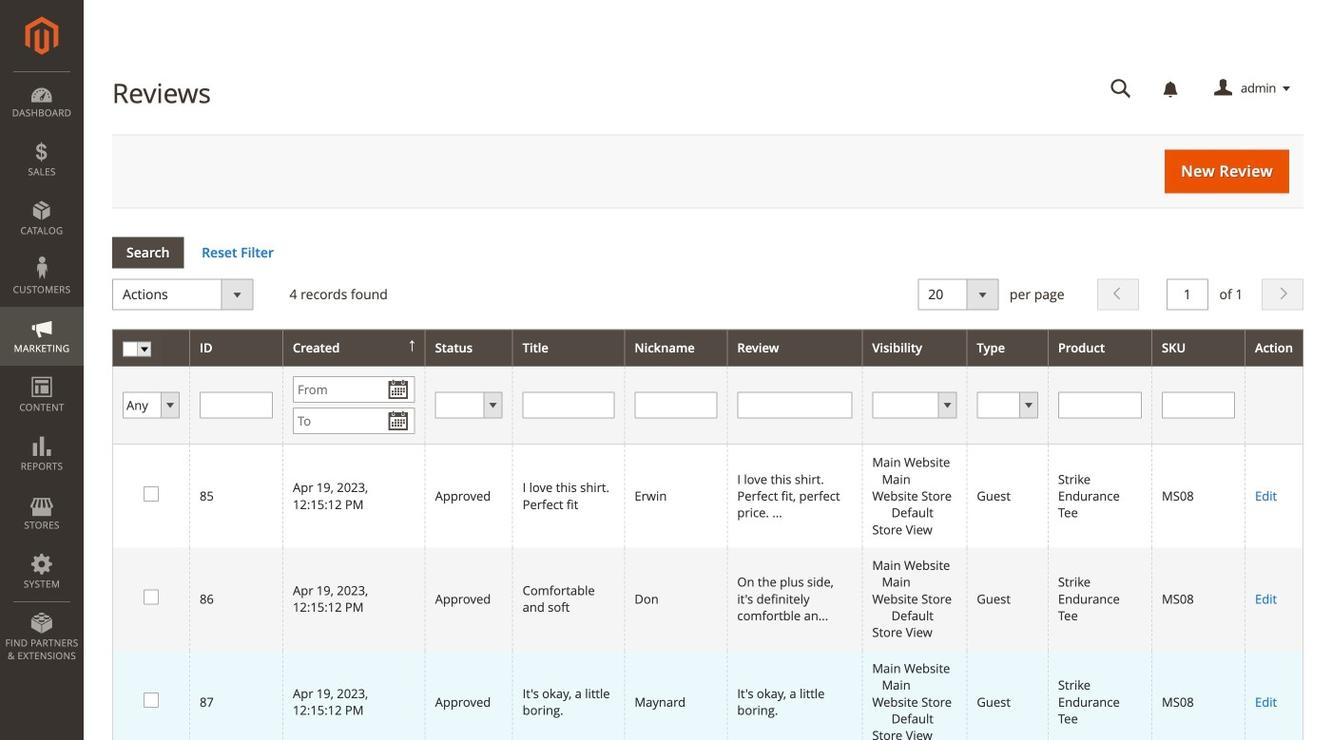 Task type: locate. For each thing, give the bounding box(es) containing it.
None text field
[[1097, 72, 1145, 106], [1166, 279, 1208, 310], [1162, 392, 1235, 419], [1097, 72, 1145, 106], [1166, 279, 1208, 310], [1162, 392, 1235, 419]]

None text field
[[200, 392, 273, 419], [523, 392, 615, 419], [635, 392, 717, 419], [737, 392, 852, 419], [1058, 392, 1142, 419], [200, 392, 273, 419], [523, 392, 615, 419], [635, 392, 717, 419], [737, 392, 852, 419], [1058, 392, 1142, 419]]

magento admin panel image
[[25, 16, 58, 55]]

None checkbox
[[144, 487, 156, 499], [144, 590, 156, 602], [144, 487, 156, 499], [144, 590, 156, 602]]

menu bar
[[0, 71, 84, 672]]

None checkbox
[[144, 693, 156, 705]]



Task type: describe. For each thing, give the bounding box(es) containing it.
From text field
[[293, 377, 415, 403]]

To text field
[[293, 408, 415, 435]]



